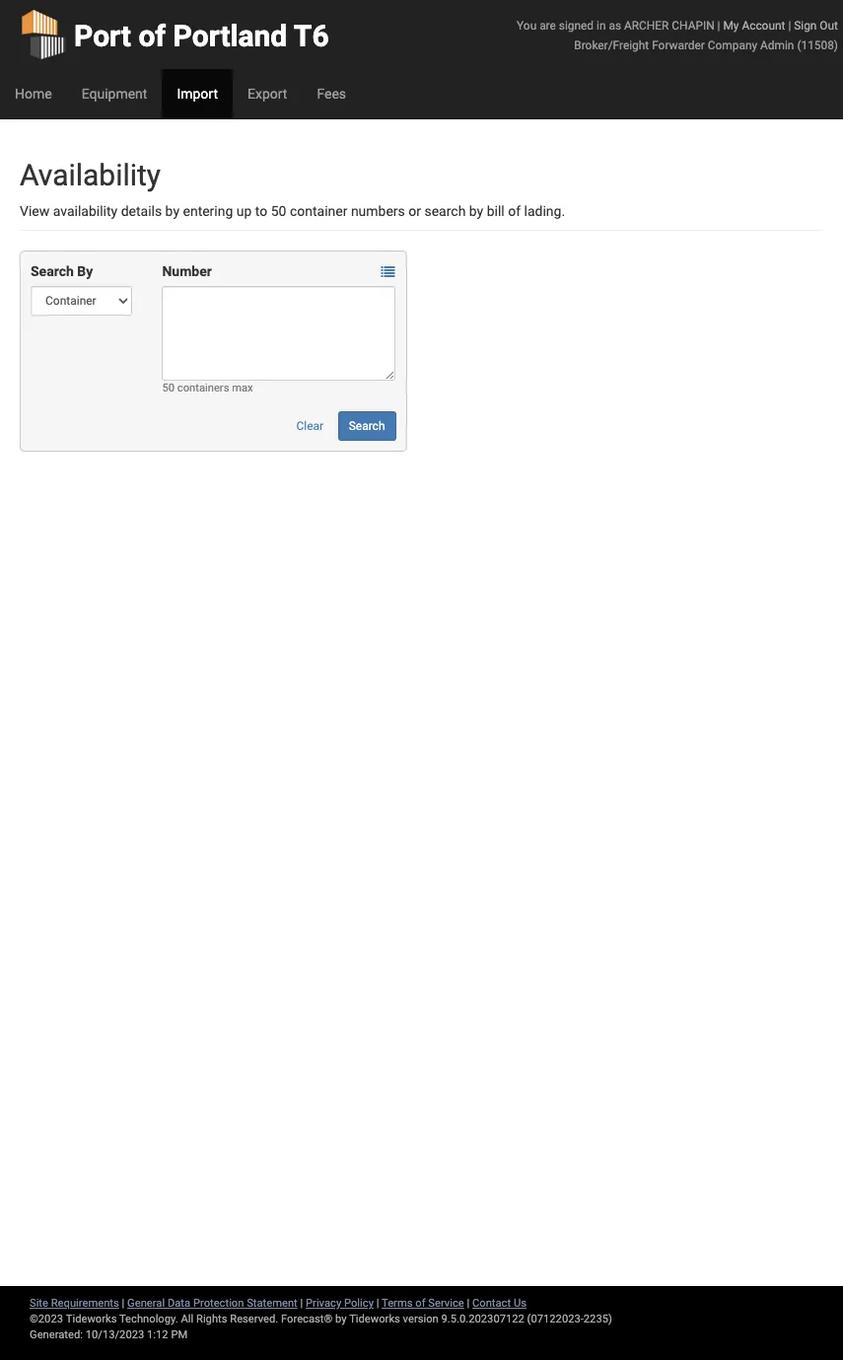 Task type: describe. For each thing, give the bounding box(es) containing it.
clear button
[[286, 411, 335, 441]]

search for search by
[[31, 263, 74, 279]]

generated:
[[30, 1328, 83, 1341]]

you
[[517, 19, 537, 33]]

export button
[[233, 69, 302, 118]]

equipment button
[[67, 69, 162, 118]]

forecast®
[[281, 1313, 333, 1326]]

1 vertical spatial 50
[[162, 382, 175, 395]]

| up the tideworks
[[377, 1297, 379, 1310]]

terms
[[382, 1297, 413, 1310]]

home button
[[0, 69, 67, 118]]

general data protection statement link
[[127, 1297, 298, 1310]]

©2023 tideworks
[[30, 1313, 117, 1326]]

fees
[[317, 86, 346, 102]]

view
[[20, 203, 50, 219]]

50 containers max
[[162, 382, 253, 395]]

site
[[30, 1297, 48, 1310]]

view availability details by entering up to 50 container numbers or search by bill of lading.
[[20, 203, 565, 219]]

technology.
[[119, 1313, 178, 1326]]

port
[[74, 19, 131, 53]]

statement
[[247, 1297, 298, 1310]]

site requirements link
[[30, 1297, 119, 1310]]

site requirements | general data protection statement | privacy policy | terms of service | contact us ©2023 tideworks technology. all rights reserved. forecast® by tideworks version 9.5.0.202307122 (07122023-2235) generated: 10/13/2023 1:12 pm
[[30, 1297, 612, 1341]]

policy
[[344, 1297, 374, 1310]]

availability
[[20, 158, 161, 192]]

chapin
[[672, 19, 715, 33]]

forwarder
[[652, 38, 705, 52]]

2 horizontal spatial by
[[469, 203, 484, 219]]

broker/freight
[[574, 38, 649, 52]]

out
[[820, 19, 838, 33]]

sign
[[794, 19, 817, 33]]

container
[[290, 203, 348, 219]]

archer
[[624, 19, 669, 33]]

protection
[[193, 1297, 244, 1310]]

| up "9.5.0.202307122"
[[467, 1297, 470, 1310]]

search for search
[[349, 419, 385, 433]]

service
[[428, 1297, 464, 1310]]

details
[[121, 203, 162, 219]]

home
[[15, 86, 52, 102]]

version
[[403, 1313, 439, 1326]]

bill
[[487, 203, 505, 219]]

| left 'general'
[[122, 1297, 125, 1310]]

2235)
[[584, 1313, 612, 1326]]

availability
[[53, 203, 118, 219]]

reserved.
[[230, 1313, 278, 1326]]

to
[[255, 203, 268, 219]]

(11508)
[[797, 38, 838, 52]]

| left 'sign' at the right top
[[788, 19, 791, 33]]

(07122023-
[[527, 1313, 584, 1326]]

0 horizontal spatial by
[[165, 203, 180, 219]]

privacy
[[306, 1297, 341, 1310]]

2 horizontal spatial of
[[508, 203, 521, 219]]

you are signed in as archer chapin | my account | sign out broker/freight forwarder company admin (11508)
[[517, 19, 838, 52]]

up
[[236, 203, 252, 219]]

10/13/2023
[[86, 1328, 144, 1341]]

search
[[425, 203, 466, 219]]

sign out link
[[794, 19, 838, 33]]

by inside site requirements | general data protection statement | privacy policy | terms of service | contact us ©2023 tideworks technology. all rights reserved. forecast® by tideworks version 9.5.0.202307122 (07122023-2235) generated: 10/13/2023 1:12 pm
[[335, 1313, 347, 1326]]

| left my
[[718, 19, 720, 33]]

pm
[[171, 1328, 188, 1341]]

general
[[127, 1297, 165, 1310]]

numbers
[[351, 203, 405, 219]]

in
[[597, 19, 606, 33]]

my account link
[[723, 19, 785, 33]]



Task type: locate. For each thing, give the bounding box(es) containing it.
or
[[409, 203, 421, 219]]

1 vertical spatial search
[[349, 419, 385, 433]]

signed
[[559, 19, 594, 33]]

show list image
[[381, 266, 395, 279]]

search inside button
[[349, 419, 385, 433]]

all
[[181, 1313, 194, 1326]]

1 vertical spatial of
[[508, 203, 521, 219]]

portland
[[173, 19, 287, 53]]

admin
[[760, 38, 794, 52]]

of
[[138, 19, 166, 53], [508, 203, 521, 219], [415, 1297, 426, 1310]]

of inside site requirements | general data protection statement | privacy policy | terms of service | contact us ©2023 tideworks technology. all rights reserved. forecast® by tideworks version 9.5.0.202307122 (07122023-2235) generated: 10/13/2023 1:12 pm
[[415, 1297, 426, 1310]]

requirements
[[51, 1297, 119, 1310]]

by right details
[[165, 203, 180, 219]]

9.5.0.202307122
[[441, 1313, 525, 1326]]

of right "port"
[[138, 19, 166, 53]]

terms of service link
[[382, 1297, 464, 1310]]

port of portland t6 link
[[20, 0, 329, 69]]

1 horizontal spatial search
[[349, 419, 385, 433]]

search button
[[338, 411, 396, 441]]

1 horizontal spatial 50
[[271, 203, 286, 219]]

tideworks
[[349, 1313, 400, 1326]]

Number text field
[[162, 286, 396, 381]]

| up "forecast®"
[[300, 1297, 303, 1310]]

by
[[77, 263, 93, 279]]

max
[[232, 382, 253, 395]]

data
[[168, 1297, 190, 1310]]

0 horizontal spatial search
[[31, 263, 74, 279]]

of up the version
[[415, 1297, 426, 1310]]

company
[[708, 38, 758, 52]]

0 horizontal spatial 50
[[162, 382, 175, 395]]

contact us link
[[472, 1297, 527, 1310]]

50 right to
[[271, 203, 286, 219]]

t6
[[294, 19, 329, 53]]

0 vertical spatial 50
[[271, 203, 286, 219]]

|
[[718, 19, 720, 33], [788, 19, 791, 33], [122, 1297, 125, 1310], [300, 1297, 303, 1310], [377, 1297, 379, 1310], [467, 1297, 470, 1310]]

lading.
[[524, 203, 565, 219]]

account
[[742, 19, 785, 33]]

search right clear
[[349, 419, 385, 433]]

us
[[514, 1297, 527, 1310]]

number
[[162, 263, 212, 279]]

privacy policy link
[[306, 1297, 374, 1310]]

fees button
[[302, 69, 361, 118]]

of right 'bill'
[[508, 203, 521, 219]]

0 horizontal spatial of
[[138, 19, 166, 53]]

entering
[[183, 203, 233, 219]]

import
[[177, 86, 218, 102]]

0 vertical spatial search
[[31, 263, 74, 279]]

equipment
[[82, 86, 147, 102]]

1 horizontal spatial by
[[335, 1313, 347, 1326]]

search left by
[[31, 263, 74, 279]]

by down privacy policy "link"
[[335, 1313, 347, 1326]]

port of portland t6
[[74, 19, 329, 53]]

1 horizontal spatial of
[[415, 1297, 426, 1310]]

50 left "containers"
[[162, 382, 175, 395]]

by left 'bill'
[[469, 203, 484, 219]]

clear
[[296, 419, 324, 433]]

1:12
[[147, 1328, 168, 1341]]

2 vertical spatial of
[[415, 1297, 426, 1310]]

export
[[248, 86, 287, 102]]

are
[[540, 19, 556, 33]]

search
[[31, 263, 74, 279], [349, 419, 385, 433]]

50
[[271, 203, 286, 219], [162, 382, 175, 395]]

as
[[609, 19, 621, 33]]

search by
[[31, 263, 93, 279]]

contact
[[472, 1297, 511, 1310]]

my
[[723, 19, 739, 33]]

by
[[165, 203, 180, 219], [469, 203, 484, 219], [335, 1313, 347, 1326]]

rights
[[196, 1313, 227, 1326]]

import button
[[162, 69, 233, 118]]

containers
[[177, 382, 229, 395]]

0 vertical spatial of
[[138, 19, 166, 53]]



Task type: vqa. For each thing, say whether or not it's contained in the screenshot.
Format to the middle
no



